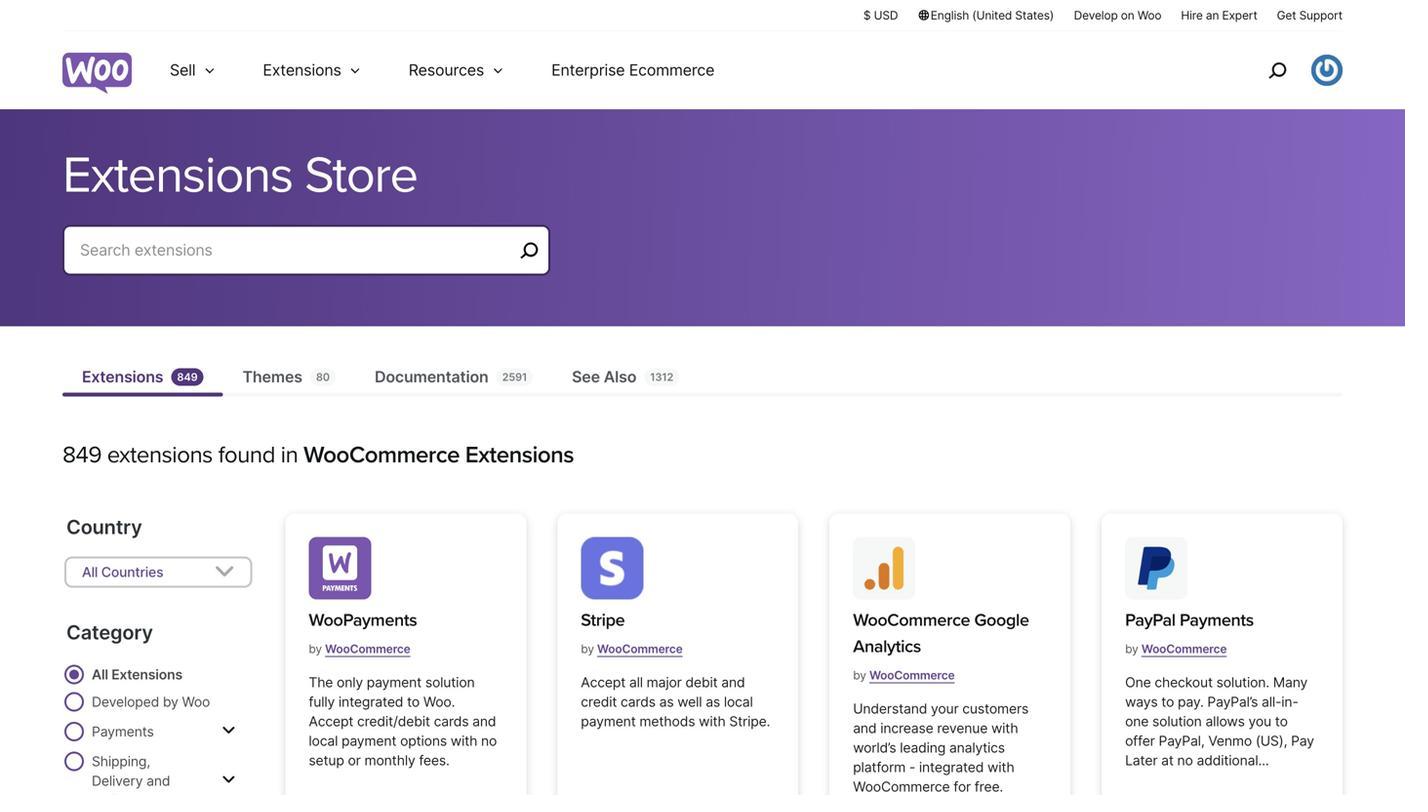 Task type: describe. For each thing, give the bounding box(es) containing it.
woocommerce inside woocommerce google analytics
[[853, 610, 970, 631]]

all for all extensions
[[92, 666, 108, 683]]

integrated inside understand your customers and increase revenue with world's leading analytics platform - integrated with woocommerce for free.
[[919, 759, 984, 776]]

resources button
[[385, 31, 528, 109]]

all-
[[1262, 694, 1281, 710]]

849 extensions found in woocommerce extensions
[[62, 441, 574, 469]]

on
[[1121, 8, 1134, 22]]

hire an expert
[[1181, 8, 1257, 22]]

documentation
[[375, 367, 488, 386]]

no inside the only payment solution fully integrated to woo. accept credit/debit cards and local payment options with no setup or monthly fees.
[[481, 733, 497, 749]]

category
[[66, 621, 153, 644]]

shipping, delivery and fulfillment
[[92, 753, 170, 795]]

paypal's
[[1207, 694, 1258, 710]]

also
[[604, 367, 636, 386]]

1312
[[650, 371, 673, 383]]

open account menu image
[[1311, 55, 1343, 86]]

849 for 849 extensions found in woocommerce extensions
[[62, 441, 102, 469]]

paypal
[[1125, 610, 1176, 631]]

well
[[677, 694, 702, 710]]

monthly
[[364, 752, 415, 769]]

states)
[[1015, 8, 1054, 22]]

enterprise
[[551, 60, 625, 80]]

0 vertical spatial payment
[[367, 674, 422, 691]]

english
[[931, 8, 969, 22]]

payment inside accept all major debit and credit cards as well as local payment methods with stripe.
[[581, 713, 636, 730]]

understand your customers and increase revenue with world's leading analytics platform - integrated with woocommerce for free.
[[853, 701, 1029, 795]]

pay.
[[1178, 694, 1204, 710]]

woocommerce right in
[[303, 441, 460, 469]]

extensions
[[107, 441, 213, 469]]

to inside the only payment solution fully integrated to woo. accept credit/debit cards and local payment options with no setup or monthly fees.
[[407, 694, 420, 710]]

show subcategories image for shipping, delivery and fulfillment
[[222, 772, 235, 788]]

at
[[1161, 752, 1174, 769]]

(united
[[972, 8, 1012, 22]]

woocommerce down analytics
[[869, 668, 955, 682]]

setup
[[309, 752, 344, 769]]

no inside one checkout solution. many ways to pay. paypal's all-in- one solution allows you to offer paypal, venmo (us), pay later at no additional...
[[1177, 752, 1193, 769]]

-
[[909, 759, 915, 776]]

platform
[[853, 759, 906, 776]]

80
[[316, 371, 330, 383]]

an
[[1206, 8, 1219, 22]]

local inside the only payment solution fully integrated to woo. accept credit/debit cards and local payment options with no setup or monthly fees.
[[309, 733, 338, 749]]

see also
[[572, 367, 636, 386]]

stripe
[[581, 610, 625, 631]]

for
[[954, 779, 971, 795]]

your
[[931, 701, 959, 717]]

offer
[[1125, 733, 1155, 749]]

by woocommerce for woopayments
[[309, 642, 410, 656]]

1 vertical spatial payments
[[92, 723, 154, 740]]

local inside accept all major debit and credit cards as well as local payment methods with stripe.
[[724, 694, 753, 710]]

you
[[1248, 713, 1271, 730]]

google
[[974, 610, 1029, 631]]

get support link
[[1277, 7, 1343, 23]]

themes
[[242, 367, 302, 386]]

in-
[[1281, 694, 1298, 710]]

woocommerce google analytics
[[853, 610, 1029, 657]]

fees.
[[419, 752, 450, 769]]

enterprise ecommerce
[[551, 60, 715, 80]]

major
[[647, 674, 682, 691]]

and inside accept all major debit and credit cards as well as local payment methods with stripe.
[[721, 674, 745, 691]]

service navigation menu element
[[1226, 39, 1343, 102]]

by for paypal payments
[[1125, 642, 1138, 656]]

with inside accept all major debit and credit cards as well as local payment methods with stripe.
[[699, 713, 726, 730]]

get
[[1277, 8, 1296, 22]]

and inside the only payment solution fully integrated to woo. accept credit/debit cards and local payment options with no setup or monthly fees.
[[472, 713, 496, 730]]

integrated inside the only payment solution fully integrated to woo. accept credit/debit cards and local payment options with no setup or monthly fees.
[[338, 694, 403, 710]]

hire
[[1181, 8, 1203, 22]]

free.
[[975, 779, 1003, 795]]

search image
[[1262, 55, 1293, 86]]

ecommerce
[[629, 60, 715, 80]]

found
[[218, 441, 275, 469]]

one
[[1125, 713, 1149, 730]]

only
[[337, 674, 363, 691]]

store
[[304, 145, 417, 206]]

or
[[348, 752, 361, 769]]

woocommerce link for stripe
[[597, 634, 683, 664]]

by for woocommerce google analytics
[[853, 668, 866, 682]]

extensions inside button
[[263, 60, 341, 80]]

accept inside the only payment solution fully integrated to woo. accept credit/debit cards and local payment options with no setup or monthly fees.
[[309, 713, 353, 730]]

Search extensions search field
[[80, 237, 513, 264]]

english (united states)
[[931, 8, 1054, 22]]

and inside shipping, delivery and fulfillment
[[146, 773, 170, 789]]

the
[[309, 674, 333, 691]]

leading
[[900, 740, 946, 756]]

develop
[[1074, 8, 1118, 22]]

fulfillment
[[92, 792, 156, 795]]

accept inside accept all major debit and credit cards as well as local payment methods with stripe.
[[581, 674, 626, 691]]

cards inside the only payment solution fully integrated to woo. accept credit/debit cards and local payment options with no setup or monthly fees.
[[434, 713, 469, 730]]

pay
[[1291, 733, 1314, 749]]

extensions store link
[[62, 145, 1343, 206]]

extensions store
[[62, 145, 417, 206]]

world's
[[853, 740, 896, 756]]

show subcategories image for payments
[[222, 723, 235, 739]]

paypal,
[[1159, 733, 1205, 749]]

credit/debit
[[357, 713, 430, 730]]

develop on woo link
[[1074, 7, 1161, 23]]

$ usd button
[[863, 7, 898, 23]]



Task type: vqa. For each thing, say whether or not it's contained in the screenshot.


Task type: locate. For each thing, give the bounding box(es) containing it.
fully
[[309, 694, 335, 710]]

by woocommerce down analytics
[[853, 668, 955, 682]]

in
[[281, 441, 298, 469]]

woo down 'all extensions'
[[182, 694, 210, 710]]

2 vertical spatial payment
[[341, 733, 396, 749]]

0 horizontal spatial accept
[[309, 713, 353, 730]]

accept all major debit and credit cards as well as local payment methods with stripe.
[[581, 674, 770, 730]]

Filter countries field
[[64, 557, 252, 588]]

one
[[1125, 674, 1151, 691]]

0 vertical spatial no
[[481, 733, 497, 749]]

delivery
[[92, 773, 143, 789]]

by down 'all extensions'
[[163, 694, 178, 710]]

1 horizontal spatial cards
[[621, 694, 656, 710]]

extensions
[[263, 60, 341, 80], [62, 145, 293, 206], [82, 367, 163, 386], [465, 441, 574, 469], [111, 666, 182, 683]]

woocommerce link for woopayments
[[325, 634, 410, 664]]

by woocommerce down the woopayments link
[[309, 642, 410, 656]]

cards down woo.
[[434, 713, 469, 730]]

methods
[[639, 713, 695, 730]]

0 horizontal spatial no
[[481, 733, 497, 749]]

None search field
[[62, 225, 550, 299]]

cards down all
[[621, 694, 656, 710]]

1 horizontal spatial accept
[[581, 674, 626, 691]]

developed by woo
[[92, 694, 210, 710]]

solution.
[[1216, 674, 1269, 691]]

to
[[407, 694, 420, 710], [1161, 694, 1174, 710], [1275, 713, 1288, 730]]

with
[[699, 713, 726, 730], [991, 720, 1018, 737], [451, 733, 477, 749], [987, 759, 1014, 776]]

additional...
[[1197, 752, 1269, 769]]

woocommerce link down analytics
[[869, 661, 955, 690]]

0 horizontal spatial payments
[[92, 723, 154, 740]]

0 vertical spatial solution
[[425, 674, 475, 691]]

all inside field
[[82, 564, 98, 581]]

enterprise ecommerce link
[[528, 31, 738, 109]]

integrated up for
[[919, 759, 984, 776]]

woo.
[[423, 694, 455, 710]]

cards inside accept all major debit and credit cards as well as local payment methods with stripe.
[[621, 694, 656, 710]]

1 vertical spatial accept
[[309, 713, 353, 730]]

0 vertical spatial accept
[[581, 674, 626, 691]]

payments up the shipping,
[[92, 723, 154, 740]]

woopayments link
[[309, 607, 417, 634]]

0 vertical spatial woo
[[1138, 8, 1161, 22]]

1 vertical spatial solution
[[1152, 713, 1202, 730]]

1 vertical spatial all
[[92, 666, 108, 683]]

all
[[629, 674, 643, 691]]

solution up woo.
[[425, 674, 475, 691]]

849 up country
[[62, 441, 102, 469]]

1 vertical spatial payment
[[581, 713, 636, 730]]

woocommerce down the woopayments link
[[325, 642, 410, 656]]

woocommerce link down 'stripe' link
[[597, 634, 683, 664]]

countries
[[101, 564, 163, 581]]

and right the debit
[[721, 674, 745, 691]]

2 show subcategories image from the top
[[222, 772, 235, 788]]

woocommerce google analytics link
[[853, 607, 1047, 660]]

develop on woo
[[1074, 8, 1161, 22]]

payment up or
[[341, 733, 396, 749]]

and
[[721, 674, 745, 691], [472, 713, 496, 730], [853, 720, 877, 737], [146, 773, 170, 789]]

one checkout solution. many ways to pay. paypal's all-in- one solution allows you to offer paypal, venmo (us), pay later at no additional...
[[1125, 674, 1314, 769]]

many
[[1273, 674, 1308, 691]]

woo for developed by woo
[[182, 694, 210, 710]]

developed
[[92, 694, 159, 710]]

woocommerce down the paypal payments link
[[1141, 642, 1227, 656]]

sell button
[[146, 31, 239, 109]]

by down stripe
[[581, 642, 594, 656]]

1 vertical spatial 849
[[62, 441, 102, 469]]

local up setup
[[309, 733, 338, 749]]

venmo
[[1208, 733, 1252, 749]]

all up developed
[[92, 666, 108, 683]]

1 show subcategories image from the top
[[222, 723, 235, 739]]

show subcategories image
[[222, 723, 235, 739], [222, 772, 235, 788]]

by up the
[[309, 642, 322, 656]]

0 vertical spatial local
[[724, 694, 753, 710]]

accept up credit
[[581, 674, 626, 691]]

1 vertical spatial local
[[309, 733, 338, 749]]

accept
[[581, 674, 626, 691], [309, 713, 353, 730]]

woocommerce link down the woopayments link
[[325, 634, 410, 664]]

with inside the only payment solution fully integrated to woo. accept credit/debit cards and local payment options with no setup or monthly fees.
[[451, 733, 477, 749]]

extensions button
[[239, 31, 385, 109]]

payment
[[367, 674, 422, 691], [581, 713, 636, 730], [341, 733, 396, 749]]

hire an expert link
[[1181, 7, 1257, 23]]

1 horizontal spatial payments
[[1180, 610, 1254, 631]]

no right options
[[481, 733, 497, 749]]

and up fulfillment
[[146, 773, 170, 789]]

angle down image
[[214, 561, 235, 584]]

the only payment solution fully integrated to woo. accept credit/debit cards and local payment options with no setup or monthly fees.
[[309, 674, 497, 769]]

woo inside develop on woo link
[[1138, 8, 1161, 22]]

0 horizontal spatial integrated
[[338, 694, 403, 710]]

by down analytics
[[853, 668, 866, 682]]

increase
[[880, 720, 933, 737]]

0 vertical spatial 849
[[177, 371, 198, 383]]

with down well
[[699, 713, 726, 730]]

1 horizontal spatial no
[[1177, 752, 1193, 769]]

understand
[[853, 701, 927, 717]]

with down customers
[[991, 720, 1018, 737]]

debit
[[685, 674, 718, 691]]

0 vertical spatial payments
[[1180, 610, 1254, 631]]

2591
[[502, 371, 527, 383]]

checkout
[[1155, 674, 1213, 691]]

by woocommerce for paypal payments
[[1125, 642, 1227, 656]]

with right options
[[451, 733, 477, 749]]

0 vertical spatial all
[[82, 564, 98, 581]]

1 horizontal spatial 849
[[177, 371, 198, 383]]

local up stripe.
[[724, 694, 753, 710]]

and up the world's
[[853, 720, 877, 737]]

by woocommerce down 'stripe' link
[[581, 642, 683, 656]]

usd
[[874, 8, 898, 22]]

paypal payments
[[1125, 610, 1254, 631]]

0 horizontal spatial local
[[309, 733, 338, 749]]

1 vertical spatial woo
[[182, 694, 210, 710]]

payments
[[1180, 610, 1254, 631], [92, 723, 154, 740]]

woocommerce link for paypal payments
[[1141, 634, 1227, 664]]

by woocommerce for woocommerce google analytics
[[853, 668, 955, 682]]

0 horizontal spatial cards
[[434, 713, 469, 730]]

by for stripe
[[581, 642, 594, 656]]

849 for 849
[[177, 371, 198, 383]]

by up one
[[1125, 642, 1138, 656]]

solution up paypal,
[[1152, 713, 1202, 730]]

integrated down only
[[338, 694, 403, 710]]

sell
[[170, 60, 196, 80]]

credit
[[581, 694, 617, 710]]

all countries
[[82, 564, 163, 581]]

by
[[309, 642, 322, 656], [581, 642, 594, 656], [1125, 642, 1138, 656], [853, 668, 866, 682], [163, 694, 178, 710]]

woocommerce link down the paypal payments link
[[1141, 634, 1227, 664]]

analytics
[[949, 740, 1005, 756]]

as up methods
[[659, 694, 674, 710]]

resources
[[409, 60, 484, 80]]

later
[[1125, 752, 1158, 769]]

1 horizontal spatial to
[[1161, 694, 1174, 710]]

all extensions
[[92, 666, 182, 683]]

solution inside one checkout solution. many ways to pay. paypal's all-in- one solution allows you to offer paypal, venmo (us), pay later at no additional...
[[1152, 713, 1202, 730]]

with up free.
[[987, 759, 1014, 776]]

0 horizontal spatial 849
[[62, 441, 102, 469]]

woocommerce link for woocommerce google analytics
[[869, 661, 955, 690]]

accept down fully at the left bottom of page
[[309, 713, 353, 730]]

0 horizontal spatial solution
[[425, 674, 475, 691]]

to left pay.
[[1161, 694, 1174, 710]]

woo right on
[[1138, 8, 1161, 22]]

woocommerce up analytics
[[853, 610, 970, 631]]

payment down credit
[[581, 713, 636, 730]]

2 as from the left
[[706, 694, 720, 710]]

all for all countries
[[82, 564, 98, 581]]

solution inside the only payment solution fully integrated to woo. accept credit/debit cards and local payment options with no setup or monthly fees.
[[425, 674, 475, 691]]

(us),
[[1256, 733, 1287, 749]]

all
[[82, 564, 98, 581], [92, 666, 108, 683]]

by woocommerce for stripe
[[581, 642, 683, 656]]

ways
[[1125, 694, 1158, 710]]

country
[[66, 515, 142, 539]]

1 vertical spatial show subcategories image
[[222, 772, 235, 788]]

0 horizontal spatial as
[[659, 694, 674, 710]]

and inside understand your customers and increase revenue with world's leading analytics platform - integrated with woocommerce for free.
[[853, 720, 877, 737]]

by woocommerce down the paypal payments link
[[1125, 642, 1227, 656]]

0 horizontal spatial to
[[407, 694, 420, 710]]

expert
[[1222, 8, 1257, 22]]

1 horizontal spatial woo
[[1138, 8, 1161, 22]]

and right credit/debit
[[472, 713, 496, 730]]

solution
[[425, 674, 475, 691], [1152, 713, 1202, 730]]

1 vertical spatial cards
[[434, 713, 469, 730]]

see
[[572, 367, 600, 386]]

cards
[[621, 694, 656, 710], [434, 713, 469, 730]]

0 vertical spatial show subcategories image
[[222, 723, 235, 739]]

0 vertical spatial cards
[[621, 694, 656, 710]]

849 up extensions
[[177, 371, 198, 383]]

payment up credit/debit
[[367, 674, 422, 691]]

1 vertical spatial no
[[1177, 752, 1193, 769]]

woo for develop on woo
[[1138, 8, 1161, 22]]

$
[[863, 8, 871, 22]]

1 horizontal spatial solution
[[1152, 713, 1202, 730]]

by for woopayments
[[309, 642, 322, 656]]

1 horizontal spatial as
[[706, 694, 720, 710]]

1 as from the left
[[659, 694, 674, 710]]

0 vertical spatial integrated
[[338, 694, 403, 710]]

options
[[400, 733, 447, 749]]

allows
[[1205, 713, 1245, 730]]

to down in-
[[1275, 713, 1288, 730]]

no right the at at the right of the page
[[1177, 752, 1193, 769]]

woocommerce down 'stripe' link
[[597, 642, 683, 656]]

get support
[[1277, 8, 1343, 22]]

1 horizontal spatial integrated
[[919, 759, 984, 776]]

849
[[177, 371, 198, 383], [62, 441, 102, 469]]

0 horizontal spatial woo
[[182, 694, 210, 710]]

woocommerce down -
[[853, 779, 950, 795]]

1 horizontal spatial local
[[724, 694, 753, 710]]

revenue
[[937, 720, 988, 737]]

as
[[659, 694, 674, 710], [706, 694, 720, 710]]

1 vertical spatial integrated
[[919, 759, 984, 776]]

analytics
[[853, 636, 921, 657]]

woocommerce inside understand your customers and increase revenue with world's leading analytics platform - integrated with woocommerce for free.
[[853, 779, 950, 795]]

by woocommerce
[[309, 642, 410, 656], [581, 642, 683, 656], [1125, 642, 1227, 656], [853, 668, 955, 682]]

stripe.
[[729, 713, 770, 730]]

all left countries
[[82, 564, 98, 581]]

payments right paypal
[[1180, 610, 1254, 631]]

paypal payments link
[[1125, 607, 1254, 634]]

2 horizontal spatial to
[[1275, 713, 1288, 730]]

as down the debit
[[706, 694, 720, 710]]

to left woo.
[[407, 694, 420, 710]]



